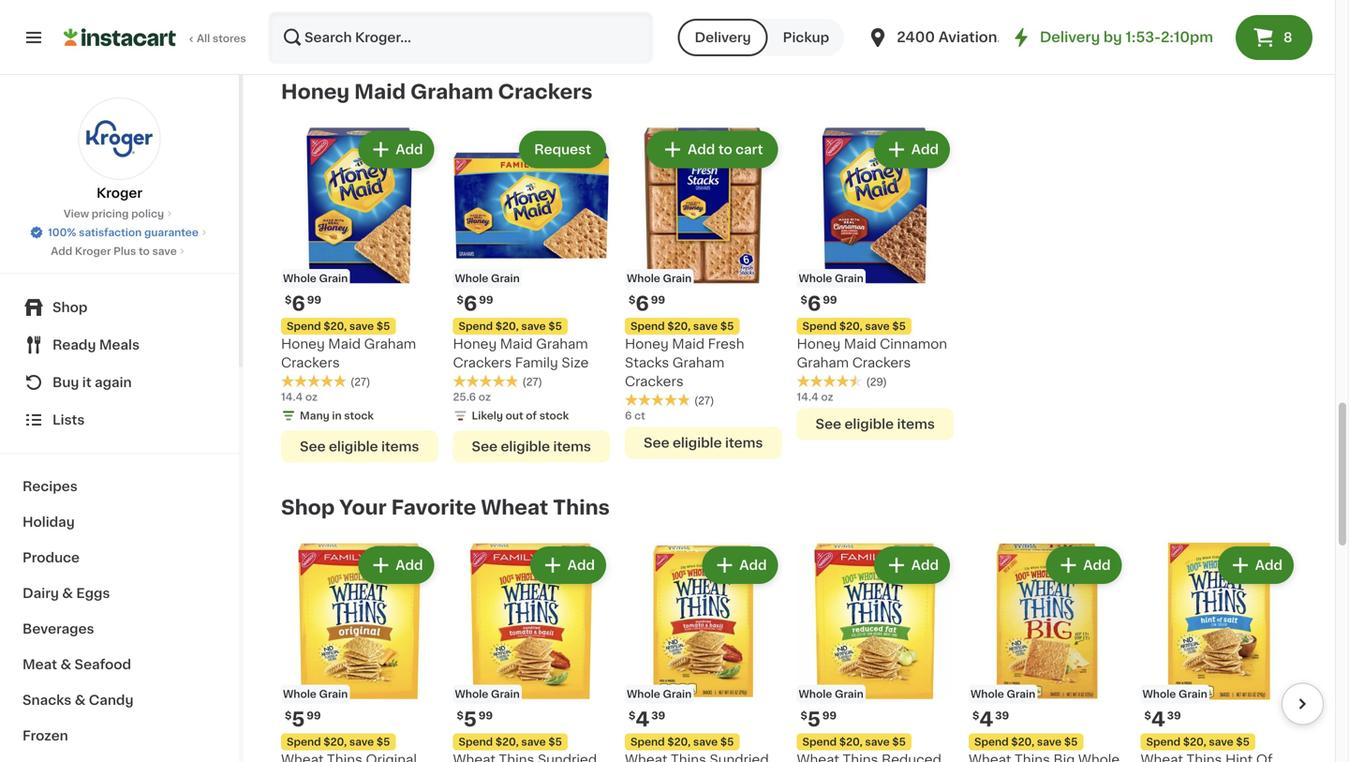 Task type: vqa. For each thing, say whether or not it's contained in the screenshot.


Task type: describe. For each thing, give the bounding box(es) containing it.
1:53-
[[1126, 30, 1161, 44]]

recipes link
[[11, 469, 228, 504]]

honey for honey maid fresh stacks graham crackers
[[625, 338, 669, 351]]

honey maid graham crackers inside item carousel region
[[281, 338, 416, 369]]

view pricing policy link
[[64, 206, 175, 221]]

2400 aviation dr button
[[867, 11, 1019, 64]]

2 $ 5 99 from the left
[[457, 710, 493, 729]]

lists link
[[11, 401, 228, 439]]

dairy & eggs link
[[11, 576, 228, 611]]

ready
[[52, 338, 96, 352]]

2:10pm
[[1161, 30, 1214, 44]]

likely
[[472, 411, 503, 421]]

ready meals link
[[11, 326, 228, 364]]

$ 6 99 for honey maid fresh stacks graham crackers
[[629, 294, 666, 314]]

all stores
[[197, 33, 246, 44]]

item carousel region for honey maid graham crackers
[[255, 120, 1298, 474]]

buy it again link
[[11, 364, 228, 401]]

all
[[197, 33, 210, 44]]

frozen link
[[11, 718, 228, 754]]

snacks & candy
[[22, 694, 134, 707]]

graham inside honey maid graham crackers family size
[[536, 338, 588, 351]]

add to cart
[[688, 143, 764, 156]]

$ 6 99 for honey maid graham crackers family size
[[457, 294, 494, 314]]

meat & seafood
[[22, 658, 131, 671]]

kroger logo image
[[78, 97, 161, 180]]

honey maid graham crackers family size
[[453, 338, 589, 369]]

maid for honey maid fresh stacks graham crackers
[[672, 338, 705, 351]]

3 5 from the left
[[808, 710, 821, 729]]

policy
[[131, 209, 164, 219]]

$ 6 99 for honey maid cinnamon graham crackers
[[801, 294, 838, 314]]

100% satisfaction guarantee
[[48, 227, 199, 238]]

1 vertical spatial kroger
[[75, 246, 111, 256]]

delivery by 1:53-2:10pm
[[1040, 30, 1214, 44]]

6 ct
[[625, 411, 646, 421]]

ready meals button
[[11, 326, 228, 364]]

meat & seafood link
[[11, 647, 228, 682]]

it
[[82, 376, 92, 389]]

shop your favorite wheat thins
[[281, 498, 610, 518]]

cart
[[736, 143, 764, 156]]

thins
[[553, 498, 610, 518]]

25.6
[[453, 392, 476, 402]]

request button
[[521, 133, 605, 167]]

crackers inside honey maid fresh stacks graham crackers
[[625, 375, 684, 388]]

eggs
[[76, 587, 110, 600]]

pricing
[[92, 209, 129, 219]]

see down likely
[[472, 440, 498, 453]]

3 39 from the left
[[1168, 711, 1182, 721]]

meals
[[99, 338, 140, 352]]

produce
[[22, 551, 80, 564]]

instacart logo image
[[64, 26, 176, 49]]

request
[[535, 143, 592, 156]]

satisfaction
[[79, 227, 142, 238]]

delivery button
[[678, 19, 768, 56]]

meat
[[22, 658, 57, 671]]

8
[[1284, 31, 1293, 44]]

pickup
[[783, 31, 830, 44]]

ready meals
[[52, 338, 140, 352]]

0 horizontal spatial to
[[139, 246, 150, 256]]

dr
[[1001, 30, 1019, 44]]

see right 2400
[[988, 25, 1014, 38]]

add to cart button
[[649, 133, 777, 167]]

maid for honey maid graham crackers
[[328, 338, 361, 351]]

oz for honey maid cinnamon graham crackers
[[822, 392, 834, 402]]

& for dairy
[[62, 587, 73, 600]]

many
[[300, 411, 330, 421]]

0 vertical spatial kroger
[[97, 187, 143, 200]]

beverages link
[[11, 611, 228, 647]]

view
[[64, 209, 89, 219]]

6 for honey maid fresh stacks graham crackers
[[636, 294, 649, 314]]

dairy & eggs
[[22, 587, 110, 600]]

see down honey maid cinnamon graham crackers
[[816, 418, 842, 431]]

honey for honey maid cinnamon graham crackers
[[797, 338, 841, 351]]

(27) for honey maid graham crackers family size
[[523, 377, 543, 387]]

by
[[1104, 30, 1123, 44]]

holiday link
[[11, 504, 228, 540]]

to inside button
[[719, 143, 733, 156]]

crackers inside honey maid graham crackers family size
[[453, 356, 512, 369]]

crackers up request
[[498, 82, 593, 102]]

1 $ 4 39 from the left
[[629, 710, 666, 729]]

14.4 for honey maid cinnamon graham crackers
[[797, 392, 819, 402]]

6 for honey maid graham crackers
[[292, 294, 305, 314]]

again
[[95, 376, 132, 389]]

2400 aviation dr
[[897, 30, 1019, 44]]

3 $ 5 99 from the left
[[801, 710, 837, 729]]

shop link
[[11, 289, 228, 326]]

your
[[339, 498, 387, 518]]

guarantee
[[144, 227, 199, 238]]

add kroger plus to save
[[51, 246, 177, 256]]

of
[[526, 411, 537, 421]]

in
[[332, 411, 342, 421]]

3 4 from the left
[[1152, 710, 1166, 729]]

1 4 from the left
[[636, 710, 650, 729]]

(29)
[[867, 377, 888, 387]]

likely out of stock
[[472, 411, 569, 421]]

8 button
[[1236, 15, 1313, 60]]

add kroger plus to save link
[[51, 244, 188, 259]]

family
[[515, 356, 559, 369]]

Search field
[[270, 13, 652, 62]]

& for snacks
[[75, 694, 86, 707]]

aviation
[[939, 30, 998, 44]]

1 stock from the left
[[344, 411, 374, 421]]

pickup button
[[768, 19, 845, 56]]

frozen
[[22, 729, 68, 742]]

kroger link
[[78, 97, 161, 202]]



Task type: locate. For each thing, give the bounding box(es) containing it.
4 $ 6 99 from the left
[[801, 294, 838, 314]]

add inside button
[[688, 143, 716, 156]]

beverages
[[22, 622, 94, 636]]

snacks
[[22, 694, 72, 707]]

$ 6 99
[[285, 294, 322, 314], [457, 294, 494, 314], [629, 294, 666, 314], [801, 294, 838, 314]]

shop for shop
[[52, 301, 88, 314]]

size
[[562, 356, 589, 369]]

2 4 from the left
[[980, 710, 994, 729]]

(27) for honey maid graham crackers
[[351, 377, 371, 387]]

1 5 from the left
[[292, 710, 305, 729]]

oz
[[306, 392, 318, 402], [479, 392, 491, 402], [822, 392, 834, 402]]

many in stock
[[300, 411, 374, 421]]

shop
[[52, 301, 88, 314], [281, 498, 335, 518]]

0 horizontal spatial $ 4 39
[[629, 710, 666, 729]]

honey maid graham crackers up in
[[281, 338, 416, 369]]

save
[[152, 246, 177, 256], [350, 321, 374, 332], [522, 321, 546, 332], [694, 321, 718, 332], [866, 321, 890, 332], [350, 737, 374, 747], [522, 737, 546, 747], [694, 737, 718, 747], [866, 737, 890, 747], [1038, 737, 1062, 747], [1210, 737, 1234, 747]]

see down many
[[300, 440, 326, 453]]

$20,
[[324, 321, 347, 332], [496, 321, 519, 332], [668, 321, 691, 332], [840, 321, 863, 332], [324, 737, 347, 747], [496, 737, 519, 747], [668, 737, 691, 747], [840, 737, 863, 747], [1012, 737, 1035, 747], [1184, 737, 1207, 747]]

1 $ 6 99 from the left
[[285, 294, 322, 314]]

2 14.4 oz from the left
[[797, 392, 834, 402]]

honey inside honey maid graham crackers family size
[[453, 338, 497, 351]]

1 horizontal spatial 5
[[464, 710, 477, 729]]

0 horizontal spatial $ 5 99
[[285, 710, 321, 729]]

14.4 down honey maid cinnamon graham crackers
[[797, 392, 819, 402]]

2 horizontal spatial oz
[[822, 392, 834, 402]]

oz for honey maid graham crackers family size
[[479, 392, 491, 402]]

see right by
[[1160, 25, 1186, 38]]

0 horizontal spatial shop
[[52, 301, 88, 314]]

graham
[[411, 82, 494, 102], [364, 338, 416, 351], [536, 338, 588, 351], [673, 356, 725, 369], [797, 356, 849, 369]]

shop for shop your favorite wheat thins
[[281, 498, 335, 518]]

None search field
[[268, 11, 654, 64]]

1 horizontal spatial shop
[[281, 498, 335, 518]]

plus
[[114, 246, 136, 256]]

1 item carousel region from the top
[[255, 120, 1298, 474]]

1 vertical spatial to
[[139, 246, 150, 256]]

(27) up many in stock
[[351, 377, 371, 387]]

add
[[396, 143, 423, 156], [688, 143, 716, 156], [912, 143, 939, 156], [51, 246, 72, 256], [396, 559, 423, 572], [568, 559, 595, 572], [740, 559, 767, 572], [912, 559, 939, 572], [1084, 559, 1111, 572], [1256, 559, 1283, 572]]

0 horizontal spatial 14.4
[[281, 392, 303, 402]]

14.4 oz down honey maid cinnamon graham crackers
[[797, 392, 834, 402]]

item carousel region for shop your favorite wheat thins
[[255, 535, 1325, 762]]

maid inside honey maid fresh stacks graham crackers
[[672, 338, 705, 351]]

1 horizontal spatial 14.4
[[797, 392, 819, 402]]

100%
[[48, 227, 76, 238]]

2 oz from the left
[[479, 392, 491, 402]]

0 horizontal spatial 4
[[636, 710, 650, 729]]

2 item carousel region from the top
[[255, 535, 1325, 762]]

honey maid fresh stacks graham crackers
[[625, 338, 745, 388]]

0 horizontal spatial stock
[[344, 411, 374, 421]]

whole
[[283, 273, 317, 284], [455, 273, 489, 284], [627, 273, 661, 284], [799, 273, 833, 284], [283, 689, 317, 699], [455, 689, 489, 699], [627, 689, 661, 699], [799, 689, 833, 699], [971, 689, 1005, 699], [1143, 689, 1177, 699]]

3 $ 4 39 from the left
[[1145, 710, 1182, 729]]

1 horizontal spatial 14.4 oz
[[797, 392, 834, 402]]

5
[[292, 710, 305, 729], [464, 710, 477, 729], [808, 710, 821, 729]]

1 vertical spatial shop
[[281, 498, 335, 518]]

& left "eggs"
[[62, 587, 73, 600]]

2 stock from the left
[[540, 411, 569, 421]]

candy
[[89, 694, 134, 707]]

all stores link
[[64, 11, 247, 64]]

6 for honey maid cinnamon graham crackers
[[808, 294, 821, 314]]

delivery for delivery
[[695, 31, 751, 44]]

honey for honey maid graham crackers
[[281, 338, 325, 351]]

whole grain
[[283, 273, 348, 284], [455, 273, 520, 284], [627, 273, 692, 284], [799, 273, 864, 284], [283, 689, 348, 699], [455, 689, 520, 699], [627, 689, 692, 699], [799, 689, 864, 699], [971, 689, 1036, 699], [1143, 689, 1208, 699]]

2 horizontal spatial (27)
[[695, 396, 715, 406]]

14.4
[[281, 392, 303, 402], [797, 392, 819, 402]]

buy it again
[[52, 376, 132, 389]]

1 horizontal spatial (27)
[[523, 377, 543, 387]]

1 oz from the left
[[306, 392, 318, 402]]

2 $ 6 99 from the left
[[457, 294, 494, 314]]

1 horizontal spatial 39
[[996, 711, 1010, 721]]

crackers down stacks at the left top of the page
[[625, 375, 684, 388]]

6
[[292, 294, 305, 314], [464, 294, 477, 314], [636, 294, 649, 314], [808, 294, 821, 314], [625, 411, 632, 421]]

item carousel region containing 6
[[255, 120, 1298, 474]]

$ 6 99 for honey maid graham crackers
[[285, 294, 322, 314]]

14.4 oz
[[281, 392, 318, 402], [797, 392, 834, 402]]

0 horizontal spatial 5
[[292, 710, 305, 729]]

maid inside honey maid graham crackers family size
[[500, 338, 533, 351]]

1 $ 5 99 from the left
[[285, 710, 321, 729]]

maid
[[354, 82, 406, 102], [328, 338, 361, 351], [500, 338, 533, 351], [672, 338, 705, 351], [844, 338, 877, 351]]

honey
[[281, 82, 350, 102], [281, 338, 325, 351], [453, 338, 497, 351], [625, 338, 669, 351], [797, 338, 841, 351]]

delivery left pickup button
[[695, 31, 751, 44]]

stacks
[[625, 356, 669, 369]]

crackers up 25.6 oz
[[453, 356, 512, 369]]

2 horizontal spatial 5
[[808, 710, 821, 729]]

$ 5 99
[[285, 710, 321, 729], [457, 710, 493, 729], [801, 710, 837, 729]]

crackers
[[498, 82, 593, 102], [281, 356, 340, 369], [453, 356, 512, 369], [853, 356, 912, 369], [625, 375, 684, 388]]

& left candy
[[75, 694, 86, 707]]

& right meat
[[60, 658, 71, 671]]

2 vertical spatial &
[[75, 694, 86, 707]]

maid for honey maid cinnamon graham crackers
[[844, 338, 877, 351]]

3 $ 6 99 from the left
[[629, 294, 666, 314]]

kroger down satisfaction on the left top of the page
[[75, 246, 111, 256]]

& inside "link"
[[75, 694, 86, 707]]

1 14.4 oz from the left
[[281, 392, 318, 402]]

lists
[[52, 413, 85, 427]]

1 vertical spatial honey maid graham crackers
[[281, 338, 416, 369]]

14.4 oz for honey maid graham crackers
[[281, 392, 318, 402]]

stock right the of
[[540, 411, 569, 421]]

$5
[[377, 321, 390, 332], [549, 321, 562, 332], [721, 321, 734, 332], [893, 321, 906, 332], [377, 737, 390, 747], [549, 737, 562, 747], [721, 737, 734, 747], [893, 737, 906, 747], [1065, 737, 1078, 747], [1237, 737, 1250, 747]]

spend
[[287, 321, 321, 332], [459, 321, 493, 332], [631, 321, 665, 332], [803, 321, 837, 332], [287, 737, 321, 747], [459, 737, 493, 747], [631, 737, 665, 747], [803, 737, 837, 747], [975, 737, 1009, 747], [1147, 737, 1181, 747]]

(27)
[[351, 377, 371, 387], [523, 377, 543, 387], [695, 396, 715, 406]]

seafood
[[75, 658, 131, 671]]

0 vertical spatial shop
[[52, 301, 88, 314]]

crackers up (29)
[[853, 356, 912, 369]]

39
[[652, 711, 666, 721], [996, 711, 1010, 721], [1168, 711, 1182, 721]]

delivery for delivery by 1:53-2:10pm
[[1040, 30, 1101, 44]]

1 horizontal spatial stock
[[540, 411, 569, 421]]

delivery by 1:53-2:10pm link
[[1010, 26, 1214, 49]]

4
[[636, 710, 650, 729], [980, 710, 994, 729], [1152, 710, 1166, 729]]

crackers inside honey maid cinnamon graham crackers
[[853, 356, 912, 369]]

recipes
[[22, 480, 78, 493]]

shop left your
[[281, 498, 335, 518]]

view pricing policy
[[64, 209, 164, 219]]

0 vertical spatial honey maid graham crackers
[[281, 82, 593, 102]]

0 horizontal spatial oz
[[306, 392, 318, 402]]

(27) for honey maid fresh stacks graham crackers
[[695, 396, 715, 406]]

cinnamon
[[880, 338, 948, 351]]

99
[[307, 295, 322, 305], [479, 295, 494, 305], [651, 295, 666, 305], [823, 295, 838, 305], [307, 711, 321, 721], [479, 711, 493, 721], [823, 711, 837, 721]]

1 horizontal spatial delivery
[[1040, 30, 1101, 44]]

2 5 from the left
[[464, 710, 477, 729]]

add button
[[360, 133, 433, 167], [876, 133, 949, 167], [360, 548, 433, 582], [532, 548, 605, 582], [704, 548, 777, 582], [876, 548, 949, 582], [1048, 548, 1121, 582], [1220, 548, 1293, 582]]

to
[[719, 143, 733, 156], [139, 246, 150, 256]]

item carousel region containing 5
[[255, 535, 1325, 762]]

1 39 from the left
[[652, 711, 666, 721]]

1 14.4 from the left
[[281, 392, 303, 402]]

stock right in
[[344, 411, 374, 421]]

dairy
[[22, 587, 59, 600]]

1 horizontal spatial oz
[[479, 392, 491, 402]]

2 14.4 from the left
[[797, 392, 819, 402]]

0 horizontal spatial 14.4 oz
[[281, 392, 318, 402]]

0 vertical spatial to
[[719, 143, 733, 156]]

favorite
[[391, 498, 476, 518]]

honey maid cinnamon graham crackers
[[797, 338, 948, 369]]

14.4 up many
[[281, 392, 303, 402]]

stores
[[213, 33, 246, 44]]

2 horizontal spatial 39
[[1168, 711, 1182, 721]]

honey for honey maid graham crackers family size
[[453, 338, 497, 351]]

delivery left by
[[1040, 30, 1101, 44]]

oz down honey maid cinnamon graham crackers
[[822, 392, 834, 402]]

produce link
[[11, 540, 228, 576]]

to right plus
[[139, 246, 150, 256]]

graham inside honey maid cinnamon graham crackers
[[797, 356, 849, 369]]

fresh
[[708, 338, 745, 351]]

2 $ 4 39 from the left
[[973, 710, 1010, 729]]

kroger up view pricing policy link
[[97, 187, 143, 200]]

crackers up many
[[281, 356, 340, 369]]

2 horizontal spatial $ 4 39
[[1145, 710, 1182, 729]]

2 horizontal spatial $ 5 99
[[801, 710, 837, 729]]

2 39 from the left
[[996, 711, 1010, 721]]

0 vertical spatial &
[[62, 587, 73, 600]]

1 horizontal spatial to
[[719, 143, 733, 156]]

2 honey maid graham crackers from the top
[[281, 338, 416, 369]]

2400
[[897, 30, 936, 44]]

oz for honey maid graham crackers
[[306, 392, 318, 402]]

0 horizontal spatial 39
[[652, 711, 666, 721]]

14.4 for honey maid graham crackers
[[281, 392, 303, 402]]

0 horizontal spatial delivery
[[695, 31, 751, 44]]

$ 4 39
[[629, 710, 666, 729], [973, 710, 1010, 729], [1145, 710, 1182, 729]]

1 vertical spatial item carousel region
[[255, 535, 1325, 762]]

to left cart
[[719, 143, 733, 156]]

item carousel region
[[255, 120, 1298, 474], [255, 535, 1325, 762]]

see left delivery button at the right of page
[[644, 25, 670, 38]]

honey maid graham crackers
[[281, 82, 593, 102], [281, 338, 416, 369]]

honey maid graham crackers down the search field
[[281, 82, 593, 102]]

1 horizontal spatial $ 5 99
[[457, 710, 493, 729]]

ct
[[635, 411, 646, 421]]

buy
[[52, 376, 79, 389]]

1 horizontal spatial 4
[[980, 710, 994, 729]]

spend $20, save $5
[[287, 321, 390, 332], [459, 321, 562, 332], [631, 321, 734, 332], [803, 321, 906, 332], [287, 737, 390, 747], [459, 737, 562, 747], [631, 737, 734, 747], [803, 737, 906, 747], [975, 737, 1078, 747], [1147, 737, 1250, 747]]

6 for honey maid graham crackers family size
[[464, 294, 477, 314]]

honey inside honey maid cinnamon graham crackers
[[797, 338, 841, 351]]

holiday
[[22, 516, 75, 529]]

maid inside honey maid cinnamon graham crackers
[[844, 338, 877, 351]]

stock
[[344, 411, 374, 421], [540, 411, 569, 421]]

honey inside honey maid fresh stacks graham crackers
[[625, 338, 669, 351]]

(27) down honey maid fresh stacks graham crackers
[[695, 396, 715, 406]]

1 horizontal spatial $ 4 39
[[973, 710, 1010, 729]]

product group
[[281, 0, 438, 47], [453, 0, 610, 47], [625, 0, 782, 47], [281, 127, 438, 463], [453, 127, 610, 463], [625, 127, 782, 459], [797, 127, 954, 440], [281, 543, 438, 762], [453, 543, 610, 762], [625, 543, 782, 762], [797, 543, 954, 762], [969, 543, 1126, 762], [1141, 543, 1298, 762]]

1 vertical spatial &
[[60, 658, 71, 671]]

oz up many
[[306, 392, 318, 402]]

wheat
[[481, 498, 549, 518]]

0 vertical spatial item carousel region
[[255, 120, 1298, 474]]

see down ct on the left of the page
[[644, 437, 670, 450]]

25.6 oz
[[453, 392, 491, 402]]

100% satisfaction guarantee button
[[29, 221, 210, 240]]

snacks & candy link
[[11, 682, 228, 718]]

& for meat
[[60, 658, 71, 671]]

shop up ready
[[52, 301, 88, 314]]

0 horizontal spatial (27)
[[351, 377, 371, 387]]

see eligible items
[[300, 25, 419, 38], [644, 25, 763, 38], [988, 25, 1107, 38], [1160, 25, 1280, 38], [816, 418, 935, 431], [644, 437, 763, 450], [300, 440, 419, 453], [472, 440, 591, 453]]

14.4 oz for honey maid cinnamon graham crackers
[[797, 392, 834, 402]]

3 oz from the left
[[822, 392, 834, 402]]

service type group
[[678, 19, 845, 56]]

oz up likely
[[479, 392, 491, 402]]

1 honey maid graham crackers from the top
[[281, 82, 593, 102]]

see right stores
[[300, 25, 326, 38]]

2 horizontal spatial 4
[[1152, 710, 1166, 729]]

maid for honey maid graham crackers family size
[[500, 338, 533, 351]]

out
[[506, 411, 524, 421]]

graham inside honey maid fresh stacks graham crackers
[[673, 356, 725, 369]]

delivery inside button
[[695, 31, 751, 44]]

(27) down the family
[[523, 377, 543, 387]]

14.4 oz up many
[[281, 392, 318, 402]]



